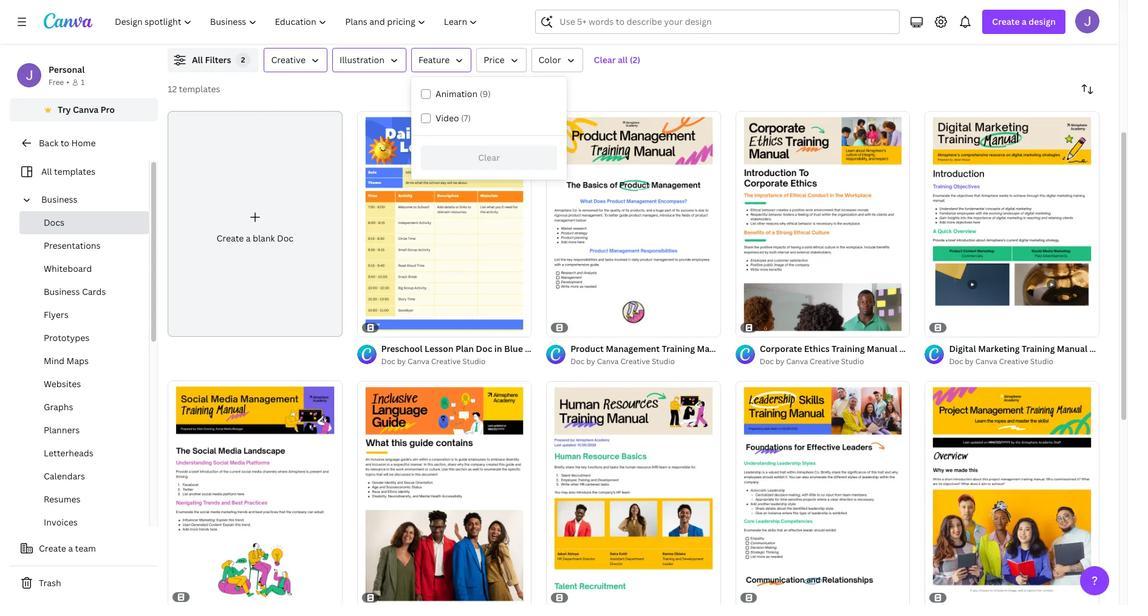 Task type: describe. For each thing, give the bounding box(es) containing it.
color
[[539, 54, 561, 66]]

letterheads link
[[19, 442, 149, 466]]

digital marketing training manual professional doc in green purple yellow playful professional style image
[[925, 111, 1100, 337]]

clear all (2) button
[[588, 48, 647, 72]]

by for "human resource training manual professional doc in beige yellow pink playful professional style" image
[[587, 357, 595, 367]]

preschool
[[381, 343, 423, 355]]

inclusive language guide professional doc in orange yellow purple playful professional style image
[[357, 382, 532, 606]]

canva inside preschool lesson plan doc in blue yellow orange 3d style doc by canva creative studio
[[408, 357, 430, 367]]

2
[[241, 55, 246, 65]]

business cards link
[[19, 281, 149, 304]]

trash
[[39, 578, 61, 589]]

create a blank doc link
[[168, 111, 343, 337]]

•
[[66, 77, 69, 88]]

lesson
[[425, 343, 454, 355]]

clear all (2)
[[594, 54, 641, 66]]

illustration
[[340, 54, 385, 66]]

prototypes link
[[19, 327, 149, 350]]

design
[[1029, 16, 1056, 27]]

planners link
[[19, 419, 149, 442]]

(2)
[[630, 54, 641, 66]]

filters
[[205, 54, 231, 66]]

canva for digital marketing training manual professional doc in green purple yellow playful professional style image
[[976, 357, 998, 367]]

doc by canva creative studio for doc by canva creative studio link associated with "human resource training manual professional doc in beige yellow pink playful professional style" image
[[571, 357, 675, 367]]

yellow
[[525, 343, 552, 355]]

business for business
[[41, 194, 78, 205]]

Sort by button
[[1076, 77, 1100, 101]]

animation
[[436, 88, 478, 100]]

animation (9)
[[436, 88, 491, 100]]

business for business cards
[[44, 286, 80, 298]]

color button
[[531, 48, 583, 72]]

pro
[[101, 104, 115, 115]]

jacob simon image
[[1076, 9, 1100, 33]]

by for project management training manual professional doc in yellow black white playful professional style image
[[965, 357, 974, 367]]

style
[[600, 343, 621, 355]]

business link
[[36, 188, 142, 211]]

letterheads
[[44, 448, 93, 459]]

websites link
[[19, 373, 149, 396]]

all for all templates
[[41, 166, 52, 177]]

free
[[49, 77, 64, 88]]

clear for clear
[[478, 152, 500, 163]]

try canva pro button
[[10, 98, 158, 122]]

all for all filters
[[192, 54, 203, 66]]

canva inside button
[[73, 104, 99, 115]]

team
[[75, 543, 96, 555]]

creative for digital marketing training manual professional doc in green purple yellow playful professional style image
[[1000, 357, 1029, 367]]

clear for clear all (2)
[[594, 54, 616, 66]]

studio inside preschool lesson plan doc in blue yellow orange 3d style doc by canva creative studio
[[463, 357, 486, 367]]

12
[[168, 83, 177, 95]]

creative inside preschool lesson plan doc in blue yellow orange 3d style doc by canva creative studio
[[431, 357, 461, 367]]

create a blank doc element
[[168, 111, 343, 337]]

a for team
[[68, 543, 73, 555]]

mind maps link
[[19, 350, 149, 373]]

presentations link
[[19, 235, 149, 258]]

2 filter options selected element
[[236, 53, 251, 67]]

graphs
[[44, 402, 73, 413]]

(7)
[[461, 112, 471, 124]]

flyers
[[44, 309, 68, 321]]

canva for "corporate ethics training manual professional doc in yellow orange green playful professional style" image
[[787, 357, 808, 367]]

create for create a design
[[993, 16, 1020, 27]]

try canva pro
[[58, 104, 115, 115]]

invoices
[[44, 517, 78, 529]]

prototypes
[[44, 332, 89, 344]]

flyers link
[[19, 304, 149, 327]]

top level navigation element
[[107, 10, 488, 34]]

planners
[[44, 425, 80, 436]]

calendars
[[44, 471, 85, 483]]

a for blank
[[246, 233, 251, 244]]

by for leadership skills training manual professional doc in yellow green purple playful professional style image
[[776, 357, 785, 367]]

doc by canva creative studio link for project management training manual professional doc in yellow black white playful professional style image
[[950, 356, 1100, 368]]

creative for "corporate ethics training manual professional doc in yellow orange green playful professional style" image
[[810, 357, 840, 367]]



Task type: locate. For each thing, give the bounding box(es) containing it.
create a team button
[[10, 537, 158, 562]]

1 horizontal spatial all
[[192, 54, 203, 66]]

templates
[[179, 83, 220, 95], [54, 166, 95, 177]]

human resource training manual professional doc in beige yellow pink playful professional style image
[[546, 382, 721, 606]]

1 horizontal spatial templates
[[179, 83, 220, 95]]

doc by canva creative studio link
[[381, 356, 532, 368], [760, 356, 911, 368], [571, 356, 721, 368], [950, 356, 1100, 368]]

home
[[71, 137, 96, 149]]

create a blank doc
[[217, 233, 294, 244]]

docs
[[44, 217, 64, 229]]

create inside 'dropdown button'
[[993, 16, 1020, 27]]

websites
[[44, 379, 81, 390]]

by inside preschool lesson plan doc in blue yellow orange 3d style doc by canva creative studio
[[397, 357, 406, 367]]

mind maps
[[44, 356, 89, 367]]

creative button
[[264, 48, 328, 72]]

doc by canva creative studio for project management training manual professional doc in yellow black white playful professional style image doc by canva creative studio link
[[950, 357, 1054, 367]]

a left blank
[[246, 233, 251, 244]]

by
[[397, 357, 406, 367], [776, 357, 785, 367], [587, 357, 595, 367], [965, 357, 974, 367]]

1 vertical spatial create
[[217, 233, 244, 244]]

a inside 'dropdown button'
[[1022, 16, 1027, 27]]

0 vertical spatial templates
[[179, 83, 220, 95]]

(9)
[[480, 88, 491, 100]]

product management training manual professional doc in yellow green pink playful professional style image
[[546, 111, 721, 337]]

canva for product management training manual professional doc in yellow green pink playful professional style image
[[597, 357, 619, 367]]

0 horizontal spatial a
[[68, 543, 73, 555]]

0 vertical spatial all
[[192, 54, 203, 66]]

0 vertical spatial a
[[1022, 16, 1027, 27]]

orange
[[554, 343, 584, 355]]

project management training manual professional doc in yellow black white playful professional style image
[[925, 382, 1100, 606]]

creative for product management training manual professional doc in yellow green pink playful professional style image
[[621, 357, 650, 367]]

0 vertical spatial clear
[[594, 54, 616, 66]]

whiteboard link
[[19, 258, 149, 281]]

2 horizontal spatial doc by canva creative studio
[[950, 357, 1054, 367]]

maps
[[67, 356, 89, 367]]

price
[[484, 54, 505, 66]]

1 vertical spatial templates
[[54, 166, 95, 177]]

1 horizontal spatial create
[[217, 233, 244, 244]]

business up flyers
[[44, 286, 80, 298]]

price button
[[477, 48, 527, 72]]

studio for project management training manual professional doc in yellow black white playful professional style image
[[1031, 357, 1054, 367]]

0 vertical spatial business
[[41, 194, 78, 205]]

create left blank
[[217, 233, 244, 244]]

personal
[[49, 64, 85, 75]]

creative inside button
[[271, 54, 306, 66]]

all down back
[[41, 166, 52, 177]]

1 vertical spatial clear
[[478, 152, 500, 163]]

1 vertical spatial a
[[246, 233, 251, 244]]

2 horizontal spatial a
[[1022, 16, 1027, 27]]

0 horizontal spatial clear
[[478, 152, 500, 163]]

1 horizontal spatial clear
[[594, 54, 616, 66]]

0 horizontal spatial create
[[39, 543, 66, 555]]

a left 'team'
[[68, 543, 73, 555]]

create
[[993, 16, 1020, 27], [217, 233, 244, 244], [39, 543, 66, 555]]

templates down the back to home on the left of the page
[[54, 166, 95, 177]]

create for create a blank doc
[[217, 233, 244, 244]]

leadership skills training manual professional doc in yellow green purple playful professional style image
[[736, 382, 911, 606]]

resumes link
[[19, 489, 149, 512]]

0 vertical spatial create
[[993, 16, 1020, 27]]

studio for leadership skills training manual professional doc in yellow green purple playful professional style image
[[841, 357, 864, 367]]

3d
[[586, 343, 597, 355]]

0 horizontal spatial all
[[41, 166, 52, 177]]

preschool lesson plan doc in blue yellow orange 3d style link
[[381, 343, 621, 356]]

templates right 12
[[179, 83, 220, 95]]

templates for all templates
[[54, 166, 95, 177]]

in
[[495, 343, 502, 355]]

canva
[[73, 104, 99, 115], [408, 357, 430, 367], [787, 357, 808, 367], [597, 357, 619, 367], [976, 357, 998, 367]]

invoices link
[[19, 512, 149, 535]]

create left design
[[993, 16, 1020, 27]]

create a team
[[39, 543, 96, 555]]

back
[[39, 137, 58, 149]]

create inside button
[[39, 543, 66, 555]]

doc by canva creative studio for doc by canva creative studio link corresponding to leadership skills training manual professional doc in yellow green purple playful professional style image
[[760, 357, 864, 367]]

video (7)
[[436, 112, 471, 124]]

presentations
[[44, 240, 101, 252]]

mind
[[44, 356, 64, 367]]

a
[[1022, 16, 1027, 27], [246, 233, 251, 244], [68, 543, 73, 555]]

video
[[436, 112, 459, 124]]

all
[[618, 54, 628, 66]]

whiteboard
[[44, 263, 92, 275]]

preschool lesson plan doc in blue yellow orange 3d style image
[[357, 111, 532, 337]]

corporate ethics training manual professional doc in yellow orange green playful professional style image
[[736, 111, 911, 337]]

a left design
[[1022, 16, 1027, 27]]

business inside 'link'
[[44, 286, 80, 298]]

try
[[58, 104, 71, 115]]

1 horizontal spatial a
[[246, 233, 251, 244]]

all filters
[[192, 54, 231, 66]]

business up the docs
[[41, 194, 78, 205]]

None search field
[[536, 10, 900, 34]]

free •
[[49, 77, 69, 88]]

doc by canva creative studio
[[760, 357, 864, 367], [571, 357, 675, 367], [950, 357, 1054, 367]]

feature
[[419, 54, 450, 66]]

1 vertical spatial all
[[41, 166, 52, 177]]

a inside button
[[68, 543, 73, 555]]

2 vertical spatial create
[[39, 543, 66, 555]]

plan
[[456, 343, 474, 355]]

studio for "human resource training manual professional doc in beige yellow pink playful professional style" image
[[652, 357, 675, 367]]

studio
[[463, 357, 486, 367], [841, 357, 864, 367], [652, 357, 675, 367], [1031, 357, 1054, 367]]

clear
[[594, 54, 616, 66], [478, 152, 500, 163]]

all
[[192, 54, 203, 66], [41, 166, 52, 177]]

1
[[81, 77, 85, 88]]

blue
[[504, 343, 523, 355]]

blank
[[253, 233, 275, 244]]

all left filters at the top left
[[192, 54, 203, 66]]

a for design
[[1022, 16, 1027, 27]]

graphs link
[[19, 396, 149, 419]]

2 vertical spatial a
[[68, 543, 73, 555]]

to
[[61, 137, 69, 149]]

all templates link
[[17, 160, 142, 184]]

back to home
[[39, 137, 96, 149]]

business cards
[[44, 286, 106, 298]]

doc by canva creative studio link for inclusive language guide professional doc in orange yellow purple playful professional style image
[[381, 356, 532, 368]]

all templates
[[41, 166, 95, 177]]

doc
[[277, 233, 294, 244], [476, 343, 493, 355], [381, 357, 395, 367], [760, 357, 774, 367], [571, 357, 585, 367], [950, 357, 964, 367]]

create a design button
[[983, 10, 1066, 34]]

feature button
[[411, 48, 472, 72]]

12 templates
[[168, 83, 220, 95]]

templates for 12 templates
[[179, 83, 220, 95]]

preschool lesson plan doc in blue yellow orange 3d style doc by canva creative studio
[[381, 343, 621, 367]]

create a design
[[993, 16, 1056, 27]]

doc by canva creative studio link for "human resource training manual professional doc in beige yellow pink playful professional style" image
[[571, 356, 721, 368]]

doc by canva creative studio link for leadership skills training manual professional doc in yellow green purple playful professional style image
[[760, 356, 911, 368]]

create for create a team
[[39, 543, 66, 555]]

cards
[[82, 286, 106, 298]]

social media management training manual professional doc in yellow purple blue playful professional style image
[[168, 381, 343, 606]]

0 horizontal spatial doc by canva creative studio
[[571, 357, 675, 367]]

back to home link
[[10, 131, 158, 156]]

Search search field
[[560, 10, 892, 33]]

illustration button
[[332, 48, 407, 72]]

business
[[41, 194, 78, 205], [44, 286, 80, 298]]

2 horizontal spatial create
[[993, 16, 1020, 27]]

calendars link
[[19, 466, 149, 489]]

resumes
[[44, 494, 81, 506]]

1 vertical spatial business
[[44, 286, 80, 298]]

create down the invoices
[[39, 543, 66, 555]]

clear button
[[421, 146, 557, 170]]

1 horizontal spatial doc by canva creative studio
[[760, 357, 864, 367]]

trash link
[[10, 572, 158, 596]]

0 horizontal spatial templates
[[54, 166, 95, 177]]



Task type: vqa. For each thing, say whether or not it's contained in the screenshot.
the Watercolor Paint Stain image
no



